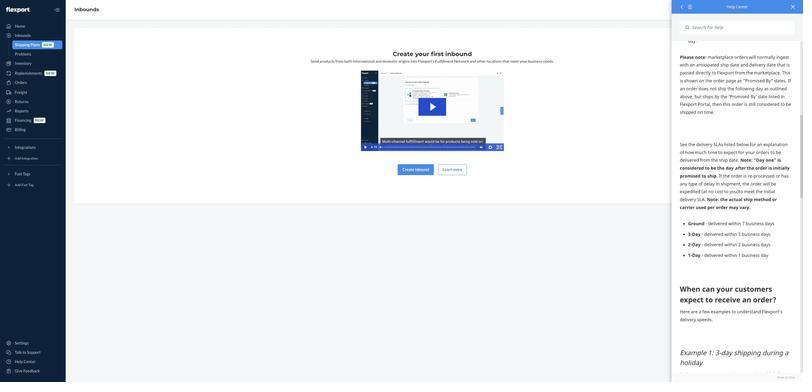 Task type: describe. For each thing, give the bounding box(es) containing it.
needs.
[[543, 59, 554, 64]]

reports
[[15, 109, 28, 113]]

Search search field
[[689, 21, 795, 34]]

inventory
[[15, 61, 32, 66]]

flexport's
[[418, 59, 435, 64]]

shipping
[[15, 42, 30, 47]]

1 and from the left
[[375, 59, 382, 64]]

more
[[453, 167, 462, 172]]

elevio by dixa
[[777, 375, 795, 379]]

network
[[454, 59, 469, 64]]

business
[[528, 59, 542, 64]]

home
[[15, 24, 25, 28]]

close navigation image
[[54, 7, 60, 13]]

freight
[[15, 90, 27, 95]]

add for add integration
[[15, 156, 21, 161]]

add fast tag
[[15, 183, 33, 187]]

new for replenishments
[[46, 71, 55, 75]]

create inbound button
[[398, 164, 434, 175]]

integration
[[21, 156, 38, 161]]

international
[[353, 59, 375, 64]]

replenishments
[[15, 71, 42, 76]]

orders link
[[3, 78, 62, 87]]

talk to support button
[[3, 348, 62, 357]]

elevio by dixa link
[[680, 375, 795, 379]]

support
[[27, 350, 41, 355]]

both
[[344, 59, 352, 64]]

add integration
[[15, 156, 38, 161]]

inbound inside "button"
[[415, 167, 429, 172]]

0 horizontal spatial center
[[24, 359, 36, 364]]

first
[[431, 50, 444, 58]]

to
[[22, 350, 26, 355]]

learn more button
[[438, 164, 467, 175]]

flexport logo image
[[6, 7, 31, 13]]

origins
[[398, 59, 410, 64]]

1 horizontal spatial help
[[727, 4, 735, 9]]

give
[[15, 369, 23, 373]]

locations
[[487, 59, 502, 64]]

0 vertical spatial your
[[415, 50, 429, 58]]

domestic
[[382, 59, 398, 64]]

integrations button
[[3, 143, 62, 152]]

returns link
[[3, 97, 62, 106]]

0 vertical spatial inbounds
[[74, 7, 99, 13]]

settings
[[15, 341, 29, 345]]

feedback
[[23, 369, 40, 373]]

meet
[[510, 59, 519, 64]]

home link
[[3, 22, 62, 31]]

add fast tag link
[[3, 181, 62, 189]]

fast inside dropdown button
[[15, 172, 22, 176]]

fast tags
[[15, 172, 30, 176]]

freight link
[[3, 88, 62, 97]]

products
[[320, 59, 335, 64]]

create inbound
[[402, 167, 429, 172]]

learn more
[[443, 167, 462, 172]]

financing
[[15, 118, 31, 123]]

other
[[477, 59, 486, 64]]

fast tags button
[[3, 170, 62, 178]]

add integration link
[[3, 154, 62, 163]]



Task type: locate. For each thing, give the bounding box(es) containing it.
that
[[503, 59, 510, 64]]

center up search search field
[[736, 4, 748, 9]]

1 vertical spatial fast
[[21, 183, 28, 187]]

center down talk to support
[[24, 359, 36, 364]]

fast left tags
[[15, 172, 22, 176]]

add down fast tags
[[15, 183, 21, 187]]

help up search search field
[[727, 4, 735, 9]]

inbound left learn
[[415, 167, 429, 172]]

1 vertical spatial inbound
[[415, 167, 429, 172]]

problems link
[[12, 50, 62, 59]]

1 vertical spatial inbounds link
[[3, 31, 62, 40]]

create
[[393, 50, 413, 58], [402, 167, 414, 172]]

fast
[[15, 172, 22, 176], [21, 183, 28, 187]]

shipping plans
[[15, 42, 40, 47]]

1 horizontal spatial help center
[[727, 4, 748, 9]]

and
[[375, 59, 382, 64], [470, 59, 476, 64]]

create inside create your first inbound send products from both international and domestic origins into flexport's fulfillment network and other locations that meet your business needs.
[[393, 50, 413, 58]]

inventory link
[[3, 59, 62, 68]]

1 add from the top
[[15, 156, 21, 161]]

0 vertical spatial create
[[393, 50, 413, 58]]

talk to support
[[15, 350, 41, 355]]

video thumbnail image
[[361, 71, 504, 151], [361, 71, 504, 151]]

learn
[[443, 167, 452, 172]]

billing
[[15, 127, 26, 132]]

inbounds
[[74, 7, 99, 13], [15, 33, 31, 38]]

new
[[44, 43, 52, 47], [46, 71, 55, 75], [35, 118, 44, 122]]

tags
[[23, 172, 30, 176]]

add for add fast tag
[[15, 183, 21, 187]]

add
[[15, 156, 21, 161], [15, 183, 21, 187]]

new down reports link
[[35, 118, 44, 122]]

integrations
[[15, 145, 36, 150]]

1 vertical spatial inbounds
[[15, 33, 31, 38]]

give feedback
[[15, 369, 40, 373]]

0 vertical spatial help
[[727, 4, 735, 9]]

1 horizontal spatial center
[[736, 4, 748, 9]]

inbound up network
[[445, 50, 472, 58]]

create inside "button"
[[402, 167, 414, 172]]

0 horizontal spatial help
[[15, 359, 23, 364]]

new up orders link
[[46, 71, 55, 75]]

plans
[[30, 42, 40, 47]]

fulfillment
[[435, 59, 453, 64]]

from
[[335, 59, 344, 64]]

0 vertical spatial inbound
[[445, 50, 472, 58]]

and left domestic
[[375, 59, 382, 64]]

create your first inbound send products from both international and domestic origins into flexport's fulfillment network and other locations that meet your business needs.
[[311, 50, 554, 64]]

new right the plans
[[44, 43, 52, 47]]

dixa
[[789, 375, 795, 379]]

send
[[311, 59, 319, 64]]

by
[[785, 375, 789, 379]]

create for inbound
[[402, 167, 414, 172]]

orders
[[15, 80, 27, 85]]

inbounds link
[[74, 7, 99, 13], [3, 31, 62, 40]]

billing link
[[3, 125, 62, 134]]

1 vertical spatial your
[[520, 59, 527, 64]]

help
[[727, 4, 735, 9], [15, 359, 23, 364]]

2 and from the left
[[470, 59, 476, 64]]

new for shipping plans
[[44, 43, 52, 47]]

0 horizontal spatial and
[[375, 59, 382, 64]]

1 vertical spatial help
[[15, 359, 23, 364]]

help center
[[727, 4, 748, 9], [15, 359, 36, 364]]

fast left tag
[[21, 183, 28, 187]]

1 vertical spatial add
[[15, 183, 21, 187]]

your right meet
[[520, 59, 527, 64]]

problems
[[15, 52, 31, 56]]

1 horizontal spatial your
[[520, 59, 527, 64]]

1 horizontal spatial and
[[470, 59, 476, 64]]

1 vertical spatial create
[[402, 167, 414, 172]]

tag
[[28, 183, 33, 187]]

2 vertical spatial new
[[35, 118, 44, 122]]

settings link
[[3, 339, 62, 348]]

0 vertical spatial add
[[15, 156, 21, 161]]

returns
[[15, 99, 28, 104]]

0 horizontal spatial help center
[[15, 359, 36, 364]]

0 horizontal spatial inbound
[[415, 167, 429, 172]]

0 vertical spatial inbounds link
[[74, 7, 99, 13]]

new for financing
[[35, 118, 44, 122]]

0 horizontal spatial inbounds
[[15, 33, 31, 38]]

video element
[[361, 71, 504, 151]]

1 horizontal spatial inbound
[[445, 50, 472, 58]]

create for your
[[393, 50, 413, 58]]

1 vertical spatial help center
[[15, 359, 36, 364]]

help up give
[[15, 359, 23, 364]]

center
[[736, 4, 748, 9], [24, 359, 36, 364]]

0 vertical spatial center
[[736, 4, 748, 9]]

0 vertical spatial help center
[[727, 4, 748, 9]]

elevio
[[777, 375, 785, 379]]

inbound inside create your first inbound send products from both international and domestic origins into flexport's fulfillment network and other locations that meet your business needs.
[[445, 50, 472, 58]]

2 add from the top
[[15, 183, 21, 187]]

0 horizontal spatial inbounds link
[[3, 31, 62, 40]]

help center link
[[3, 357, 62, 366]]

1 vertical spatial new
[[46, 71, 55, 75]]

reports link
[[3, 107, 62, 116]]

inbound
[[445, 50, 472, 58], [415, 167, 429, 172]]

1 vertical spatial center
[[24, 359, 36, 364]]

and left other
[[470, 59, 476, 64]]

into
[[410, 59, 417, 64]]

your up the "flexport's"
[[415, 50, 429, 58]]

talk
[[15, 350, 22, 355]]

1 horizontal spatial inbounds
[[74, 7, 99, 13]]

0 horizontal spatial your
[[415, 50, 429, 58]]

0 vertical spatial fast
[[15, 172, 22, 176]]

help center up search search field
[[727, 4, 748, 9]]

1 horizontal spatial inbounds link
[[74, 7, 99, 13]]

give feedback button
[[3, 367, 62, 376]]

help center down to
[[15, 359, 36, 364]]

your
[[415, 50, 429, 58], [520, 59, 527, 64]]

add left integration
[[15, 156, 21, 161]]

0 vertical spatial new
[[44, 43, 52, 47]]



Task type: vqa. For each thing, say whether or not it's contained in the screenshot.
order
no



